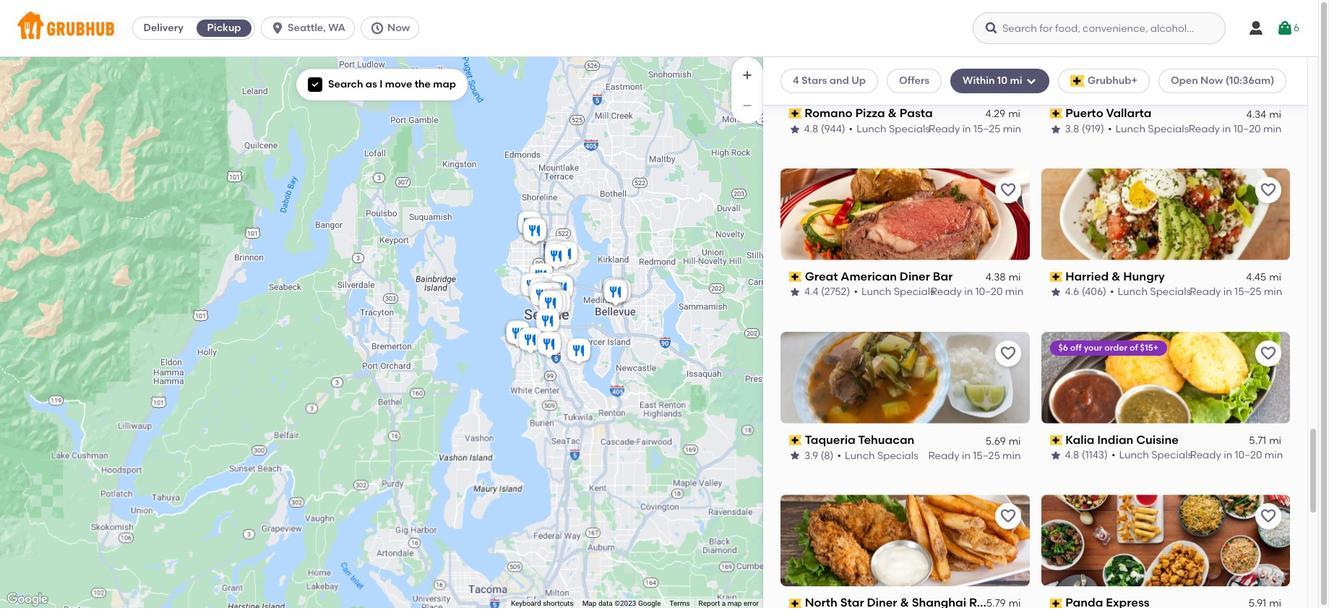Task type: locate. For each thing, give the bounding box(es) containing it.
15–25 down 4.45
[[1235, 286, 1262, 298]]

1 horizontal spatial svg image
[[370, 21, 385, 35]]

4.29
[[986, 108, 1006, 120]]

indian
[[1098, 433, 1134, 447]]

star icon image left 4.4 on the right top of the page
[[790, 287, 801, 298]]

• for american
[[854, 286, 858, 298]]

• right the (944) on the top right
[[850, 122, 854, 135]]

subscription pass image left puerto
[[1050, 109, 1063, 119]]

save this restaurant image for great american diner bar
[[1000, 181, 1017, 199]]

subscription pass image for taqueria tehuacan
[[790, 435, 802, 445]]

minus icon image
[[740, 98, 755, 113]]

ready in 15–25 min down 5.69 at the bottom right
[[929, 449, 1021, 461]]

specials
[[890, 122, 931, 135], [1149, 122, 1190, 135], [894, 286, 935, 298], [1151, 286, 1192, 298], [878, 449, 919, 461], [1152, 449, 1193, 461]]

star icon image left 4.8 (1143)
[[1050, 450, 1062, 462]]

• lunch specials for pizza
[[850, 122, 931, 135]]

min down '4.34 mi'
[[1264, 122, 1282, 135]]

0 horizontal spatial now
[[388, 22, 410, 34]]

min down 4.38 mi
[[1006, 286, 1024, 298]]

2 vertical spatial ready in 15–25 min
[[929, 449, 1021, 461]]

1 vertical spatial 4.8
[[1066, 449, 1080, 461]]

ready in 15–25 min for harried & hungry
[[1190, 286, 1283, 298]]

0 vertical spatial 10–20
[[1234, 122, 1262, 135]]

i
[[380, 78, 383, 90]]

tehuacan
[[859, 433, 915, 447]]

seattle, wa button
[[261, 17, 361, 40]]

0 vertical spatial map
[[433, 78, 456, 90]]

• lunch specials down pizza
[[850, 122, 931, 135]]

star icon image for romano pizza & pasta
[[790, 123, 801, 135]]

proceed to checkout button
[[1112, 549, 1306, 575]]

svg image for now
[[370, 21, 385, 35]]

ready for taqueria tehuacan
[[929, 449, 960, 461]]

lunch for american
[[862, 286, 892, 298]]

svg image
[[1277, 20, 1294, 37], [271, 21, 285, 35], [985, 21, 999, 35], [1026, 75, 1037, 87]]

206 burger co (first hill) image
[[536, 280, 565, 312]]

1 vertical spatial now
[[1201, 74, 1224, 87]]

1 horizontal spatial &
[[1112, 269, 1121, 283]]

4.8 down kalia
[[1066, 449, 1080, 461]]

romano pizza & pasta image
[[516, 325, 545, 357]]

svg image left 6 button
[[1248, 20, 1265, 37]]

google image
[[4, 590, 51, 608]]

4.8 left the (944) on the top right
[[805, 122, 819, 135]]

checkout
[[1213, 555, 1261, 568]]

in
[[963, 122, 972, 135], [1223, 122, 1232, 135], [965, 286, 973, 298], [1224, 286, 1233, 298], [962, 449, 971, 461], [1224, 449, 1233, 461]]

google
[[638, 600, 661, 607]]

ready in 10–20 min for great american diner bar
[[931, 286, 1024, 298]]

subscription pass image left kalia
[[1050, 435, 1063, 445]]

min down the 4.45 mi
[[1265, 286, 1283, 298]]

tropical smoothie cafe image
[[602, 277, 631, 308]]

mi for kalia indian cuisine
[[1270, 434, 1282, 447]]

4.45
[[1247, 271, 1267, 283]]

0 vertical spatial &
[[889, 106, 898, 120]]

mi right 4.29
[[1009, 108, 1021, 120]]

• for &
[[1111, 286, 1115, 298]]

main navigation navigation
[[0, 0, 1319, 57]]

order
[[1105, 342, 1128, 353]]

lunch
[[857, 122, 887, 135], [1116, 122, 1146, 135], [862, 286, 892, 298], [1118, 286, 1148, 298], [845, 449, 875, 461], [1120, 449, 1150, 461]]

4.29 mi
[[986, 108, 1021, 120]]

romano
[[805, 106, 853, 120]]

ready in 15–25 min
[[930, 122, 1022, 135], [1190, 286, 1283, 298], [929, 449, 1021, 461]]

1 horizontal spatial 4.8
[[1066, 449, 1080, 461]]

ready in 10–20 min down 4.38
[[931, 286, 1024, 298]]

to
[[1201, 555, 1211, 568]]

15–25 down 4.29
[[974, 122, 1001, 135]]

lunch down vallarta on the top right of the page
[[1116, 122, 1146, 135]]

the
[[415, 78, 431, 90]]

(406)
[[1082, 286, 1107, 298]]

15–25
[[974, 122, 1001, 135], [1235, 286, 1262, 298], [974, 449, 1001, 461]]

4.8 for romano pizza & pasta
[[805, 122, 819, 135]]

lunch down pizza
[[857, 122, 887, 135]]

harried & hungry image
[[535, 329, 564, 361]]

lunch down "hungry"
[[1118, 286, 1148, 298]]

subscription pass image left great
[[790, 272, 802, 282]]

& right pizza
[[889, 106, 898, 120]]

specials down vallarta on the top right of the page
[[1149, 122, 1190, 135]]

taqueria
[[805, 433, 856, 447]]

map data ©2023 google
[[583, 600, 661, 607]]

subscription pass image
[[1050, 109, 1063, 119], [790, 272, 802, 282], [790, 435, 802, 445], [1050, 435, 1063, 445]]

mi for harried & hungry
[[1270, 271, 1282, 283]]

american
[[841, 269, 897, 283]]

taqueria tehuacan logo image
[[781, 332, 1030, 423]]

ready in 10–20 min down 4.34
[[1189, 122, 1282, 135]]

• right the (2752)
[[854, 286, 858, 298]]

• lunch specials down tehuacan
[[838, 449, 919, 461]]

chu minh tofu & vegan deli image
[[540, 288, 569, 320]]

star icon image left 4.8 (944)
[[790, 123, 801, 135]]

now
[[388, 22, 410, 34], [1201, 74, 1224, 87]]

subway® image
[[552, 239, 581, 271]]

cheeky cafe image
[[545, 287, 573, 319]]

ready in 10–20 min for kalia indian cuisine
[[1191, 449, 1284, 461]]

subscription pass image left taqueria
[[790, 435, 802, 445]]

• lunch specials down great american diner bar
[[854, 286, 935, 298]]

plus icon image
[[740, 68, 755, 82]]

mi for taqueria tehuacan
[[1009, 434, 1021, 447]]

lunch down great american diner bar
[[862, 286, 892, 298]]

mi
[[1011, 74, 1023, 87], [1009, 108, 1021, 120], [1270, 108, 1282, 120], [1009, 271, 1021, 283], [1270, 271, 1282, 283], [1009, 434, 1021, 447], [1270, 434, 1282, 447]]

•
[[850, 122, 854, 135], [1109, 122, 1113, 135], [854, 286, 858, 298], [1111, 286, 1115, 298], [838, 449, 842, 461], [1112, 449, 1116, 461]]

specials for romano pizza & pasta
[[890, 122, 931, 135]]

specials down "hungry"
[[1151, 286, 1192, 298]]

great american diner bar logo image
[[781, 168, 1030, 260]]

10–20 for great american diner bar
[[976, 286, 1003, 298]]

save this restaurant image
[[1000, 18, 1017, 35], [1260, 18, 1278, 35], [1260, 345, 1278, 362]]

star icon image left the 3.8
[[1050, 123, 1062, 135]]

subscription pass image
[[790, 109, 802, 119], [1050, 272, 1063, 282], [790, 599, 802, 608], [1050, 599, 1063, 608]]

lunch for tehuacan
[[845, 449, 875, 461]]

specials down diner
[[894, 286, 935, 298]]

min down 4.29 mi
[[1004, 122, 1022, 135]]

taqueria tehuacan image
[[565, 336, 594, 368]]

in for great american diner bar
[[965, 286, 973, 298]]

panda express logo image
[[1042, 495, 1291, 587]]

taco del mar image
[[532, 278, 561, 310]]

jewel of india image
[[542, 238, 571, 270]]

save this restaurant image
[[1000, 181, 1017, 199], [1260, 181, 1278, 199], [1000, 345, 1017, 362], [1000, 508, 1017, 525], [1260, 508, 1278, 525]]

subscription pass image for great american diner bar
[[790, 272, 802, 282]]

map
[[583, 600, 597, 607]]

mi right 5.71
[[1270, 434, 1282, 447]]

4.8
[[805, 122, 819, 135], [1066, 449, 1080, 461]]

patty's eggnest image
[[516, 209, 545, 240]]

3.8
[[1066, 122, 1080, 135]]

(8)
[[821, 449, 834, 461]]

3.9
[[805, 449, 819, 461]]

• for indian
[[1112, 449, 1116, 461]]

• down puerto vallarta
[[1109, 122, 1113, 135]]

• lunch specials
[[850, 122, 931, 135], [1109, 122, 1190, 135], [854, 286, 935, 298], [1111, 286, 1192, 298], [838, 449, 919, 461], [1112, 449, 1193, 461]]

kalia indian cuisine image
[[521, 216, 550, 248]]

• down indian
[[1112, 449, 1116, 461]]

4 stars and up
[[793, 74, 866, 87]]

proceed to checkout
[[1156, 555, 1261, 568]]

5.71 mi
[[1250, 434, 1282, 447]]

north star diner & shanghai room logo image
[[781, 495, 1030, 587]]

5.69
[[986, 434, 1006, 447]]

$6 off your order of $15+
[[1059, 342, 1159, 353]]

ready
[[930, 122, 961, 135], [1189, 122, 1221, 135], [931, 286, 962, 298], [1190, 286, 1222, 298], [929, 449, 960, 461], [1191, 449, 1222, 461]]

thanh vi image
[[540, 287, 569, 319]]

hungry
[[1124, 269, 1165, 283]]

mi for romano pizza & pasta
[[1009, 108, 1021, 120]]

puerto vallarta image
[[503, 318, 532, 350]]

1 vertical spatial 15–25
[[1235, 286, 1262, 298]]

offers
[[900, 74, 930, 87]]

lunch down the kalia indian cuisine on the right of the page
[[1120, 449, 1150, 461]]

(944)
[[822, 122, 846, 135]]

1 vertical spatial ready in 15–25 min
[[1190, 286, 1283, 298]]

1 vertical spatial ready in 10–20 min
[[931, 286, 1024, 298]]

specials down cuisine
[[1152, 449, 1193, 461]]

• lunch specials down "hungry"
[[1111, 286, 1192, 298]]

1 vertical spatial 10–20
[[976, 286, 1003, 298]]

svg image inside 6 button
[[1277, 20, 1294, 37]]

specials down pasta
[[890, 122, 931, 135]]

memo's mexican food image
[[542, 237, 571, 269]]

pickup button
[[194, 17, 255, 40]]

0 vertical spatial ready in 15–25 min
[[930, 122, 1022, 135]]

mi right 5.69 at the bottom right
[[1009, 434, 1021, 447]]

4.38
[[986, 271, 1006, 283]]

now right open
[[1201, 74, 1224, 87]]

(10:36am)
[[1226, 74, 1275, 87]]

4.6
[[1066, 286, 1080, 298]]

jucivana image
[[540, 286, 569, 318]]

lunch down taqueria tehuacan
[[845, 449, 875, 461]]

delivery
[[144, 22, 183, 34]]

6
[[1294, 22, 1300, 34]]

ready in 10–20 min down 5.71
[[1191, 449, 1284, 461]]

asia bar-b-que image
[[537, 288, 565, 320]]

mi right 4.38
[[1009, 271, 1021, 283]]

map right a
[[728, 600, 742, 607]]

svg image left "search"
[[311, 80, 320, 89]]

star icon image for harried & hungry
[[1050, 287, 1062, 298]]

specials for great american diner bar
[[894, 286, 935, 298]]

4.4
[[805, 286, 819, 298]]

• lunch specials down vallarta on the top right of the page
[[1109, 122, 1190, 135]]

specials down tehuacan
[[878, 449, 919, 461]]

2 vertical spatial 10–20
[[1235, 449, 1263, 461]]

svg image inside now button
[[370, 21, 385, 35]]

4.8 (1143)
[[1066, 449, 1108, 461]]

ready in 15–25 min down 4.45
[[1190, 286, 1283, 298]]

ready for kalia indian cuisine
[[1191, 449, 1222, 461]]

save this restaurant button
[[995, 14, 1021, 40], [1256, 14, 1282, 40], [995, 177, 1021, 203], [1256, 177, 1282, 203], [995, 340, 1021, 366], [1256, 340, 1282, 366], [995, 504, 1021, 530], [1256, 504, 1282, 530]]

ready for great american diner bar
[[931, 286, 962, 298]]

star icon image left 4.6
[[1050, 287, 1062, 298]]

10–20 down 4.38
[[976, 286, 1003, 298]]

1 vertical spatial &
[[1112, 269, 1121, 283]]

10–20 down 5.71
[[1235, 449, 1263, 461]]

• right (8)
[[838, 449, 842, 461]]

terms link
[[670, 600, 690, 607]]

ready in 15–25 min for taqueria tehuacan
[[929, 449, 1021, 461]]

sushi kudasai image
[[605, 277, 634, 308]]

3.8 (919)
[[1066, 122, 1105, 135]]

&
[[889, 106, 898, 120], [1112, 269, 1121, 283]]

2 vertical spatial ready in 10–20 min
[[1191, 449, 1284, 461]]

min down 5.71 mi at the right bottom of the page
[[1265, 449, 1284, 461]]

star icon image
[[790, 123, 801, 135], [1050, 123, 1062, 135], [790, 287, 801, 298], [1050, 287, 1062, 298], [790, 450, 801, 462], [1050, 450, 1062, 462]]

0 vertical spatial 4.8
[[805, 122, 819, 135]]

save this restaurant image for harried & hungry
[[1260, 181, 1278, 199]]

svg image right wa
[[370, 21, 385, 35]]

0 vertical spatial ready in 10–20 min
[[1189, 122, 1282, 135]]

subscription pass image for kalia indian cuisine
[[1050, 435, 1063, 445]]

keyboard shortcuts
[[511, 600, 574, 607]]

mi right 4.45
[[1270, 271, 1282, 283]]

mi for great american diner bar
[[1009, 271, 1021, 283]]

min for kalia indian cuisine
[[1265, 449, 1284, 461]]

10–20 down 4.34
[[1234, 122, 1262, 135]]

min
[[1004, 122, 1022, 135], [1264, 122, 1282, 135], [1006, 286, 1024, 298], [1265, 286, 1283, 298], [1003, 449, 1021, 461], [1265, 449, 1284, 461]]

min down the 5.69 mi
[[1003, 449, 1021, 461]]

within 10 mi
[[963, 74, 1023, 87]]

0 vertical spatial 15–25
[[974, 122, 1001, 135]]

star icon image for puerto vallarta
[[1050, 123, 1062, 135]]

terms
[[670, 600, 690, 607]]

• lunch specials for indian
[[1112, 449, 1193, 461]]

0 horizontal spatial map
[[433, 78, 456, 90]]

1 vertical spatial map
[[728, 600, 742, 607]]

15–25 down 5.69 at the bottom right
[[974, 449, 1001, 461]]

10–20
[[1234, 122, 1262, 135], [976, 286, 1003, 298], [1235, 449, 1263, 461]]

4.6 (406)
[[1066, 286, 1107, 298]]

orient express image
[[534, 306, 563, 338]]

svg image
[[1248, 20, 1265, 37], [370, 21, 385, 35], [311, 80, 320, 89]]

0 horizontal spatial svg image
[[311, 80, 320, 89]]

in for puerto vallarta
[[1223, 122, 1232, 135]]

panda express image
[[600, 275, 629, 307]]

save this restaurant image for puerto vallarta
[[1260, 18, 1278, 35]]

0 vertical spatial now
[[388, 22, 410, 34]]

• for vallarta
[[1109, 122, 1113, 135]]

svg image for search as i move the map
[[311, 80, 320, 89]]

now up move
[[388, 22, 410, 34]]

lunch for &
[[1118, 286, 1148, 298]]

& left "hungry"
[[1112, 269, 1121, 283]]

star icon image for taqueria tehuacan
[[790, 450, 801, 462]]

1 horizontal spatial map
[[728, 600, 742, 607]]

mi right 4.34
[[1270, 108, 1282, 120]]

map right the
[[433, 78, 456, 90]]

shortcuts
[[543, 600, 574, 607]]

star icon image left 3.9
[[790, 450, 801, 462]]

5.69 mi
[[986, 434, 1021, 447]]

• lunch specials for vallarta
[[1109, 122, 1190, 135]]

0 horizontal spatial 4.8
[[805, 122, 819, 135]]

specials for harried & hungry
[[1151, 286, 1192, 298]]

harried & hungry logo image
[[1042, 168, 1291, 260]]

grubhub plus flag logo image
[[1071, 75, 1085, 87]]

• lunch specials down cuisine
[[1112, 449, 1193, 461]]

• down harried & hungry
[[1111, 286, 1115, 298]]

ready in 15–25 min down 4.29
[[930, 122, 1022, 135]]



Task type: describe. For each thing, give the bounding box(es) containing it.
3.9 (8)
[[805, 449, 834, 461]]

cuisine
[[1137, 433, 1179, 447]]

now inside button
[[388, 22, 410, 34]]

(2752)
[[821, 286, 851, 298]]

min for puerto vallarta
[[1264, 122, 1282, 135]]

mi for puerto vallarta
[[1270, 108, 1282, 120]]

10–20 for kalia indian cuisine
[[1235, 449, 1263, 461]]

4
[[793, 74, 800, 87]]

• for pizza
[[850, 122, 854, 135]]

search
[[328, 78, 363, 90]]

and
[[830, 74, 850, 87]]

romano pizza & pasta
[[805, 106, 934, 120]]

15–25 for hungry
[[1235, 286, 1262, 298]]

specials for kalia indian cuisine
[[1152, 449, 1193, 461]]

a
[[722, 600, 726, 607]]

• lunch specials for american
[[854, 286, 935, 298]]

hurry curry of tokyo image
[[529, 270, 558, 302]]

pho saigon image
[[536, 280, 565, 312]]

lunch for vallarta
[[1116, 122, 1146, 135]]

as
[[366, 78, 377, 90]]

kalia indian cuisine
[[1066, 433, 1179, 447]]

min for romano pizza & pasta
[[1004, 122, 1022, 135]]

stars
[[802, 74, 828, 87]]

10
[[998, 74, 1008, 87]]

delivery button
[[133, 17, 194, 40]]

2 horizontal spatial svg image
[[1248, 20, 1265, 37]]

vallarta
[[1107, 106, 1152, 120]]

(919)
[[1082, 122, 1105, 135]]

report a map error link
[[699, 600, 759, 607]]

keyboard
[[511, 600, 541, 607]]

data
[[599, 600, 613, 607]]

4.8 (944)
[[805, 122, 846, 135]]

save this restaurant image for romano pizza & pasta
[[1000, 18, 1017, 35]]

ready for romano pizza & pasta
[[930, 122, 961, 135]]

up
[[852, 74, 866, 87]]

move
[[385, 78, 412, 90]]

of
[[1130, 342, 1139, 353]]

$6
[[1059, 342, 1069, 353]]

6 button
[[1277, 15, 1300, 41]]

ready for puerto vallarta
[[1189, 122, 1221, 135]]

specials for taqueria tehuacan
[[878, 449, 919, 461]]

market diner image
[[528, 280, 557, 312]]

4.45 mi
[[1247, 271, 1282, 283]]

4.38 mi
[[986, 271, 1021, 283]]

$15+
[[1141, 342, 1159, 353]]

india's quick bites image
[[527, 261, 556, 293]]

seattle, wa
[[288, 22, 346, 34]]

search as i move the map
[[328, 78, 456, 90]]

ready for harried & hungry
[[1190, 286, 1222, 298]]

great american diner bar image
[[504, 319, 533, 350]]

svg image inside seattle, wa button
[[271, 21, 285, 35]]

pasta
[[901, 106, 934, 120]]

kalia
[[1066, 433, 1095, 447]]

stella deli and market image
[[518, 271, 547, 303]]

2 vertical spatial 15–25
[[974, 449, 1001, 461]]

Search for food, convenience, alcohol... search field
[[973, 12, 1226, 44]]

thanh vi restaurant image
[[542, 241, 571, 273]]

10–20 for puerto vallarta
[[1234, 122, 1262, 135]]

taqueria tehuacan
[[805, 433, 915, 447]]

report
[[699, 600, 720, 607]]

0 horizontal spatial &
[[889, 106, 898, 120]]

star icon image for great american diner bar
[[790, 287, 801, 298]]

map region
[[0, 13, 911, 608]]

palermo pizza & pasta image
[[543, 270, 572, 302]]

sugar bakery & cafe image
[[536, 280, 565, 312]]

deli shez cafe image
[[526, 276, 555, 308]]

pizza
[[856, 106, 886, 120]]

4.34 mi
[[1247, 108, 1282, 120]]

15–25 for &
[[974, 122, 1001, 135]]

off
[[1071, 342, 1082, 353]]

in for romano pizza & pasta
[[963, 122, 972, 135]]

4.4 (2752)
[[805, 286, 851, 298]]

keyboard shortcuts button
[[511, 599, 574, 608]]

bar
[[933, 269, 953, 283]]

©2023
[[615, 600, 637, 607]]

• lunch specials for &
[[1111, 286, 1192, 298]]

great american diner bar
[[805, 269, 953, 283]]

4.8 for kalia indian cuisine
[[1066, 449, 1080, 461]]

harried
[[1066, 269, 1109, 283]]

in for harried & hungry
[[1224, 286, 1233, 298]]

in for kalia indian cuisine
[[1224, 449, 1233, 461]]

wa
[[328, 22, 346, 34]]

diner
[[900, 269, 931, 283]]

lunch for pizza
[[857, 122, 887, 135]]

pokeworks image
[[602, 277, 631, 309]]

open now (10:36am)
[[1171, 74, 1275, 87]]

min for harried & hungry
[[1265, 286, 1283, 298]]

save this restaurant image for taqueria tehuacan
[[1000, 345, 1017, 362]]

(1143)
[[1082, 449, 1108, 461]]

pickup
[[207, 22, 241, 34]]

harried & hungry
[[1066, 269, 1165, 283]]

proceed
[[1156, 555, 1198, 568]]

within
[[963, 74, 995, 87]]

star icon image for kalia indian cuisine
[[1050, 450, 1062, 462]]

specials for puerto vallarta
[[1149, 122, 1190, 135]]

4.34
[[1247, 108, 1267, 120]]

1 horizontal spatial now
[[1201, 74, 1224, 87]]

papa johns image
[[547, 273, 576, 305]]

puerto vallarta
[[1066, 106, 1152, 120]]

subscription pass image for puerto vallarta
[[1050, 109, 1063, 119]]

your
[[1084, 342, 1103, 353]]

report a map error
[[699, 600, 759, 607]]

piroshki on madison image
[[537, 279, 566, 311]]

min for great american diner bar
[[1006, 286, 1024, 298]]

puerto
[[1066, 106, 1104, 120]]

now button
[[361, 17, 425, 40]]

north star diner & shanghai room image
[[521, 215, 550, 247]]

mi right 10
[[1011, 74, 1023, 87]]

kalia indian cuisine logo image
[[1042, 332, 1291, 423]]

grubhub+
[[1088, 74, 1138, 87]]

ready in 10–20 min for puerto vallarta
[[1189, 122, 1282, 135]]

• for tehuacan
[[838, 449, 842, 461]]

ready in 15–25 min for romano pizza & pasta
[[930, 122, 1022, 135]]

min for taqueria tehuacan
[[1003, 449, 1021, 461]]

costa's restaurant image
[[542, 238, 571, 270]]

in for taqueria tehuacan
[[962, 449, 971, 461]]

seattle,
[[288, 22, 326, 34]]

5.71
[[1250, 434, 1267, 447]]

• lunch specials for tehuacan
[[838, 449, 919, 461]]

great
[[805, 269, 838, 283]]

a pizza mart image
[[543, 234, 572, 266]]

lunch for indian
[[1120, 449, 1150, 461]]

error
[[744, 600, 759, 607]]



Task type: vqa. For each thing, say whether or not it's contained in the screenshot.


